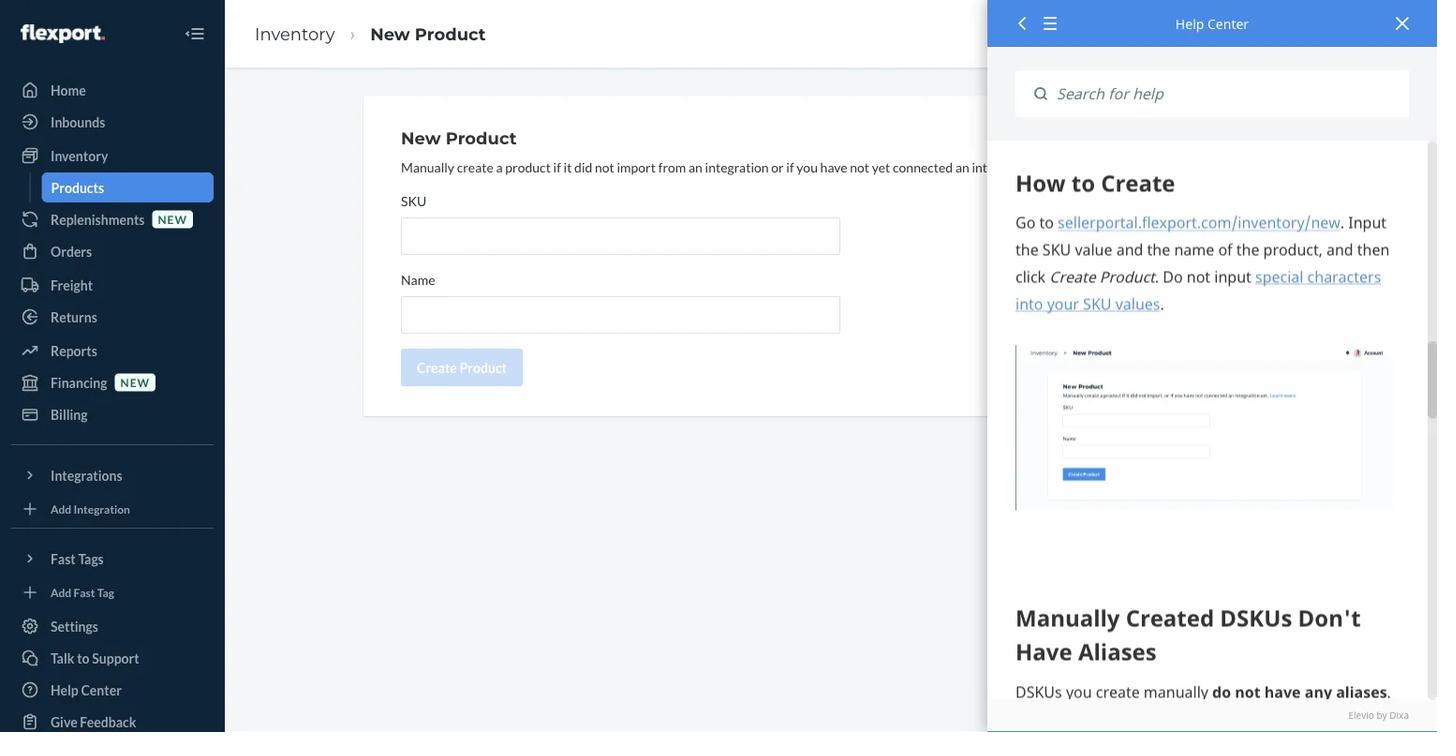 Task type: locate. For each thing, give the bounding box(es) containing it.
freight
[[51, 277, 93, 293]]

if
[[554, 159, 561, 175], [787, 159, 795, 175]]

add integration
[[51, 502, 130, 515]]

sku
[[401, 193, 427, 209]]

not
[[595, 159, 615, 175], [850, 159, 870, 175]]

integration
[[705, 159, 769, 175]]

2 not from the left
[[850, 159, 870, 175]]

help up give
[[51, 682, 79, 698]]

1 horizontal spatial help center
[[1176, 15, 1250, 32]]

help center inside help center link
[[51, 682, 122, 698]]

fast tags button
[[11, 544, 214, 574]]

add left integration
[[51, 502, 71, 515]]

tags
[[78, 551, 104, 567]]

name
[[401, 271, 435, 287]]

give feedback button
[[11, 707, 214, 732]]

new for financing
[[121, 375, 150, 389]]

0 vertical spatial help
[[1176, 15, 1205, 32]]

0 vertical spatial fast
[[51, 551, 76, 567]]

learn
[[1041, 159, 1075, 175]]

1 vertical spatial inventory link
[[11, 141, 214, 171]]

0 vertical spatial add
[[51, 502, 71, 515]]

to
[[77, 650, 90, 666]]

0 vertical spatial inventory
[[255, 23, 335, 44]]

1 horizontal spatial center
[[1208, 15, 1250, 32]]

None text field
[[401, 296, 841, 334]]

1 add from the top
[[51, 502, 71, 515]]

help center up search search field
[[1176, 15, 1250, 32]]

new down reports link
[[121, 375, 150, 389]]

0 horizontal spatial inventory
[[51, 148, 108, 164]]

not left yet
[[850, 159, 870, 175]]

1 vertical spatial fast
[[74, 585, 95, 599]]

import
[[617, 159, 656, 175]]

2 vertical spatial product
[[460, 359, 507, 375]]

settings
[[51, 618, 98, 634]]

not right did
[[595, 159, 615, 175]]

new product
[[370, 23, 486, 44], [401, 127, 517, 148]]

talk
[[51, 650, 74, 666]]

Search search field
[[1048, 70, 1410, 118]]

new
[[158, 212, 187, 226], [121, 375, 150, 389]]

manually create a product if it did not import from an integration or if you have not yet connected an integration. learn more .
[[401, 159, 1111, 175]]

an
[[689, 159, 703, 175], [956, 159, 970, 175]]

billing link
[[11, 399, 214, 429]]

center up give feedback button
[[81, 682, 122, 698]]

help center
[[1176, 15, 1250, 32], [51, 682, 122, 698]]

0 vertical spatial new
[[370, 23, 410, 44]]

0 vertical spatial new product
[[370, 23, 486, 44]]

inventory inside inventory link
[[51, 148, 108, 164]]

center up search search field
[[1208, 15, 1250, 32]]

1 an from the left
[[689, 159, 703, 175]]

inventory link
[[255, 23, 335, 44], [11, 141, 214, 171]]

1 vertical spatial inventory
[[51, 148, 108, 164]]

1 vertical spatial help
[[51, 682, 79, 698]]

0 horizontal spatial an
[[689, 159, 703, 175]]

product
[[415, 23, 486, 44], [446, 127, 517, 148], [460, 359, 507, 375]]

orders link
[[11, 236, 214, 266]]

0 horizontal spatial center
[[81, 682, 122, 698]]

0 vertical spatial help center
[[1176, 15, 1250, 32]]

if right or
[[787, 159, 795, 175]]

did
[[575, 159, 593, 175]]

integration
[[74, 502, 130, 515]]

if left "it"
[[554, 159, 561, 175]]

freight link
[[11, 270, 214, 300]]

add fast tag
[[51, 585, 114, 599]]

fast inside dropdown button
[[51, 551, 76, 567]]

help center down to at the bottom of the page
[[51, 682, 122, 698]]

new for replenishments
[[158, 212, 187, 226]]

you
[[797, 159, 818, 175]]

give feedback
[[51, 714, 136, 730]]

1 vertical spatial help center
[[51, 682, 122, 698]]

fast left tag
[[74, 585, 95, 599]]

0 horizontal spatial help center
[[51, 682, 122, 698]]

inventory
[[255, 23, 335, 44], [51, 148, 108, 164]]

2 add from the top
[[51, 585, 71, 599]]

1 vertical spatial new
[[401, 127, 441, 148]]

help center link
[[11, 675, 214, 705]]

financing
[[51, 374, 107, 390]]

fast
[[51, 551, 76, 567], [74, 585, 95, 599]]

integration.
[[972, 159, 1039, 175]]

product
[[506, 159, 551, 175]]

1 horizontal spatial inventory
[[255, 23, 335, 44]]

new
[[370, 23, 410, 44], [401, 127, 441, 148]]

replenishments
[[51, 211, 145, 227]]

help
[[1176, 15, 1205, 32], [51, 682, 79, 698]]

1 vertical spatial new
[[121, 375, 150, 389]]

integrations
[[51, 467, 122, 483]]

reports
[[51, 343, 97, 359]]

1 vertical spatial add
[[51, 585, 71, 599]]

tag
[[97, 585, 114, 599]]

1 horizontal spatial an
[[956, 159, 970, 175]]

0 horizontal spatial if
[[554, 159, 561, 175]]

help up search search field
[[1176, 15, 1205, 32]]

center
[[1208, 15, 1250, 32], [81, 682, 122, 698]]

1 not from the left
[[595, 159, 615, 175]]

add integration link
[[11, 498, 214, 520]]

1 horizontal spatial not
[[850, 159, 870, 175]]

add up the settings
[[51, 585, 71, 599]]

0 vertical spatial new
[[158, 212, 187, 226]]

fast left "tags"
[[51, 551, 76, 567]]

0 horizontal spatial new
[[121, 375, 150, 389]]

1 horizontal spatial inventory link
[[255, 23, 335, 44]]

0 horizontal spatial not
[[595, 159, 615, 175]]

1 horizontal spatial if
[[787, 159, 795, 175]]

an right from
[[689, 159, 703, 175]]

add
[[51, 502, 71, 515], [51, 585, 71, 599]]

new down products link
[[158, 212, 187, 226]]

0 horizontal spatial inventory link
[[11, 141, 214, 171]]

an right "connected"
[[956, 159, 970, 175]]

add inside 'link'
[[51, 585, 71, 599]]

add for add fast tag
[[51, 585, 71, 599]]

feedback
[[80, 714, 136, 730]]

dixa
[[1390, 709, 1410, 722]]

0 vertical spatial product
[[415, 23, 486, 44]]

1 horizontal spatial new
[[158, 212, 187, 226]]

None text field
[[401, 217, 841, 255]]

close navigation image
[[184, 22, 206, 45]]

product inside breadcrumbs navigation
[[415, 23, 486, 44]]



Task type: describe. For each thing, give the bounding box(es) containing it.
returns link
[[11, 302, 214, 332]]

create
[[417, 359, 457, 375]]

1 if from the left
[[554, 159, 561, 175]]

inventory inside breadcrumbs navigation
[[255, 23, 335, 44]]

learn more button
[[1041, 157, 1108, 176]]

flexport logo image
[[21, 24, 105, 43]]

talk to support button
[[11, 643, 214, 673]]

1 horizontal spatial help
[[1176, 15, 1205, 32]]

new product link
[[370, 23, 486, 44]]

.
[[1108, 159, 1111, 175]]

connected
[[893, 159, 953, 175]]

manually
[[401, 159, 455, 175]]

elevio by dixa
[[1349, 709, 1410, 722]]

product inside button
[[460, 359, 507, 375]]

home link
[[11, 75, 214, 105]]

2 if from the left
[[787, 159, 795, 175]]

breadcrumbs navigation
[[240, 6, 501, 61]]

settings link
[[11, 611, 214, 641]]

have
[[821, 159, 848, 175]]

or
[[772, 159, 784, 175]]

elevio
[[1349, 709, 1375, 722]]

fast tags
[[51, 551, 104, 567]]

0 vertical spatial center
[[1208, 15, 1250, 32]]

talk to support
[[51, 650, 139, 666]]

inbounds
[[51, 114, 105, 130]]

0 horizontal spatial help
[[51, 682, 79, 698]]

reports link
[[11, 336, 214, 366]]

2 an from the left
[[956, 159, 970, 175]]

integrations button
[[11, 460, 214, 490]]

create
[[457, 159, 494, 175]]

inbounds link
[[11, 107, 214, 137]]

products link
[[42, 172, 214, 202]]

returns
[[51, 309, 97, 325]]

fast inside 'link'
[[74, 585, 95, 599]]

by
[[1377, 709, 1388, 722]]

give
[[51, 714, 77, 730]]

more
[[1077, 159, 1108, 175]]

a
[[496, 159, 503, 175]]

create product button
[[401, 349, 523, 386]]

home
[[51, 82, 86, 98]]

from
[[659, 159, 686, 175]]

add fast tag link
[[11, 581, 214, 604]]

add for add integration
[[51, 502, 71, 515]]

support
[[92, 650, 139, 666]]

1 vertical spatial product
[[446, 127, 517, 148]]

0 vertical spatial inventory link
[[255, 23, 335, 44]]

products
[[51, 179, 104, 195]]

1 vertical spatial new product
[[401, 127, 517, 148]]

yet
[[872, 159, 891, 175]]

1 vertical spatial center
[[81, 682, 122, 698]]

create product
[[417, 359, 507, 375]]

orders
[[51, 243, 92, 259]]

elevio by dixa link
[[1016, 709, 1410, 723]]

billing
[[51, 406, 88, 422]]

new product inside breadcrumbs navigation
[[370, 23, 486, 44]]

new inside breadcrumbs navigation
[[370, 23, 410, 44]]

it
[[564, 159, 572, 175]]



Task type: vqa. For each thing, say whether or not it's contained in the screenshot.
right if
yes



